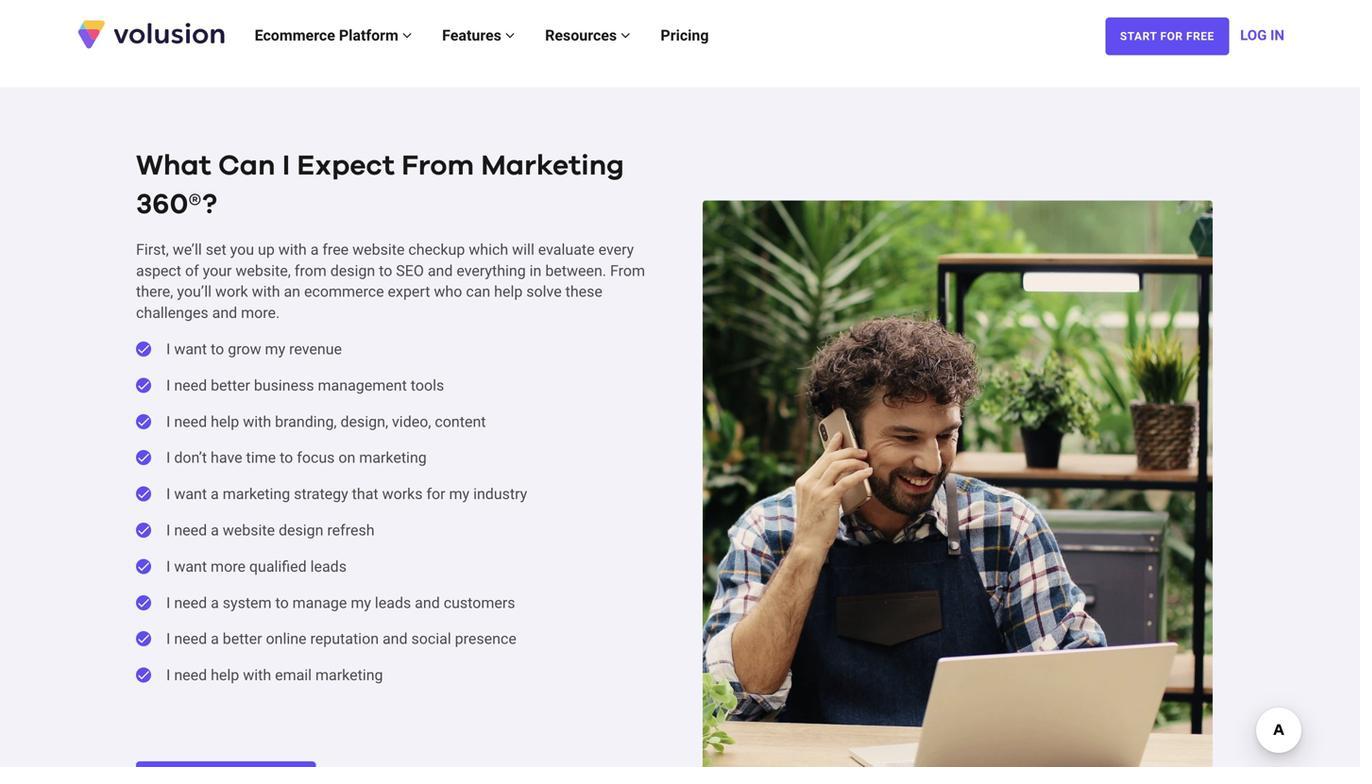 Task type: describe. For each thing, give the bounding box(es) containing it.
a for system
[[211, 594, 219, 612]]

i for i want a marketing strategy that works for my industry
[[166, 486, 170, 503]]

a inside first, we'll set you up with a free website checkup which will evaluate every aspect of your website, from design to seo and everything in between. from there, you'll work with an ecommerce expert who can help solve these challenges and more.
[[310, 241, 319, 259]]

i for i want to grow my revenue
[[166, 340, 170, 358]]

more
[[211, 558, 246, 576]]

need for i need a website design refresh
[[174, 522, 207, 540]]

more.
[[241, 304, 280, 322]]

who
[[434, 283, 462, 301]]

you'll
[[177, 283, 212, 301]]

design inside first, we'll set you up with a free website checkup which will evaluate every aspect of your website, from design to seo and everything in between. from there, you'll work with an ecommerce expert who can help solve these challenges and more.
[[330, 262, 375, 280]]

qualified
[[249, 558, 307, 576]]

done for i don't have time to focus on marketing
[[136, 451, 151, 466]]

0 vertical spatial marketing
[[359, 449, 427, 467]]

i for i need a better online reputation and social presence
[[166, 631, 170, 649]]

checkup
[[408, 241, 465, 259]]

help for i need help with branding, design, video, content
[[211, 413, 239, 431]]

can
[[218, 152, 275, 180]]

start
[[1120, 30, 1157, 43]]

industry
[[473, 486, 527, 503]]

website inside first, we'll set you up with a free website checkup which will evaluate every aspect of your website, from design to seo and everything in between. from there, you'll work with an ecommerce expert who can help solve these challenges and more.
[[352, 241, 405, 259]]

1 vertical spatial design
[[279, 522, 323, 540]]

pricing link
[[645, 7, 724, 64]]

strategy
[[294, 486, 348, 503]]

done for i need help with branding, design, video, content
[[136, 414, 151, 430]]

marketing360 image
[[703, 200, 1213, 768]]

ecommerce platform link
[[240, 7, 427, 64]]

evaluate
[[538, 241, 595, 259]]

log in link
[[1240, 7, 1284, 64]]

ecommerce platform
[[255, 26, 402, 44]]

an
[[284, 283, 300, 301]]

a for better
[[211, 631, 219, 649]]

refresh
[[327, 522, 374, 540]]

and down checkup at the top of the page
[[428, 262, 453, 280]]

will
[[512, 241, 534, 259]]

i for i need a website design refresh
[[166, 522, 170, 540]]

focus
[[297, 449, 335, 467]]

on
[[338, 449, 355, 467]]

for
[[426, 486, 445, 503]]

free
[[1186, 30, 1214, 43]]

volusion logo image
[[76, 18, 227, 50]]

design,
[[340, 413, 388, 431]]

what can i expect from marketing 360®?
[[136, 152, 624, 219]]

start for free link
[[1105, 18, 1229, 55]]

a for marketing
[[211, 486, 219, 503]]

features link
[[427, 7, 530, 64]]

there,
[[136, 283, 173, 301]]

expert
[[388, 283, 430, 301]]

that
[[352, 486, 378, 503]]

video,
[[392, 413, 431, 431]]

done for i need a website design refresh
[[136, 523, 151, 538]]

want for a
[[174, 486, 207, 503]]

resources
[[545, 26, 621, 44]]

to left grow
[[211, 340, 224, 358]]

first, we'll set you up with a free website checkup which will evaluate every aspect of your website, from design to seo and everything in between. from there, you'll work with an ecommerce expert who can help solve these challenges and more.
[[136, 241, 645, 322]]

to right time
[[280, 449, 293, 467]]

up
[[258, 241, 275, 259]]

branding,
[[275, 413, 337, 431]]

ecommerce
[[255, 26, 335, 44]]

ecommerce
[[304, 283, 384, 301]]

revenue
[[289, 340, 342, 358]]

aspect
[[136, 262, 181, 280]]

you
[[230, 241, 254, 259]]

with up time
[[243, 413, 271, 431]]

pricing
[[661, 26, 709, 44]]

every
[[598, 241, 634, 259]]

1 vertical spatial better
[[223, 631, 262, 649]]

we'll
[[173, 241, 202, 259]]

i need help with branding, design, video, content
[[166, 413, 486, 431]]

and up the social on the left bottom of the page
[[415, 594, 440, 612]]

want for to
[[174, 340, 207, 358]]

log in
[[1240, 27, 1284, 43]]

your
[[203, 262, 232, 280]]

i want a marketing strategy that works for my industry
[[166, 486, 527, 503]]

help for i need help with email marketing
[[211, 667, 239, 685]]

customers
[[444, 594, 515, 612]]

360®?
[[136, 191, 217, 219]]

everything
[[456, 262, 526, 280]]

have
[[211, 449, 242, 467]]

to right system
[[275, 594, 289, 612]]

1 vertical spatial leads
[[375, 594, 411, 612]]

angle down image for features
[[505, 28, 515, 43]]

set
[[206, 241, 226, 259]]

resources link
[[530, 7, 645, 64]]

done for i want to grow my revenue
[[136, 342, 151, 357]]

help inside first, we'll set you up with a free website checkup which will evaluate every aspect of your website, from design to seo and everything in between. from there, you'll work with an ecommerce expert who can help solve these challenges and more.
[[494, 283, 523, 301]]

for
[[1160, 30, 1183, 43]]



Task type: vqa. For each thing, say whether or not it's contained in the screenshot.
the 360®?
yes



Task type: locate. For each thing, give the bounding box(es) containing it.
website up i want more qualified leads
[[223, 522, 275, 540]]

a for website
[[211, 522, 219, 540]]

angle down image left pricing link
[[621, 28, 630, 43]]

need for i need better business management tools
[[174, 377, 207, 395]]

design down strategy
[[279, 522, 323, 540]]

1 horizontal spatial from
[[610, 262, 645, 280]]

marketing down time
[[223, 486, 290, 503]]

system
[[223, 594, 272, 612]]

1 need from the top
[[174, 377, 207, 395]]

10 done from the top
[[136, 668, 151, 683]]

2 angle down image from the left
[[505, 28, 515, 43]]

in
[[1270, 27, 1284, 43]]

done for i want more qualified leads
[[136, 560, 151, 575]]

solve
[[526, 283, 562, 301]]

5 done from the top
[[136, 487, 151, 502]]

2 want from the top
[[174, 486, 207, 503]]

my right for
[[449, 486, 470, 503]]

need for i need a better online reputation and social presence
[[174, 631, 207, 649]]

start for free
[[1120, 30, 1214, 43]]

done for i need better business management tools
[[136, 378, 151, 393]]

don't
[[174, 449, 207, 467]]

1 want from the top
[[174, 340, 207, 358]]

4 need from the top
[[174, 594, 207, 612]]

angle down image for ecommerce platform
[[402, 28, 412, 43]]

with
[[278, 241, 307, 259], [252, 283, 280, 301], [243, 413, 271, 431], [243, 667, 271, 685]]

and down work
[[212, 304, 237, 322]]

i inside what can i expect from marketing 360®?
[[282, 152, 290, 180]]

0 vertical spatial leads
[[310, 558, 347, 576]]

a
[[310, 241, 319, 259], [211, 486, 219, 503], [211, 522, 219, 540], [211, 594, 219, 612], [211, 631, 219, 649]]

seo
[[396, 262, 424, 280]]

manage
[[292, 594, 347, 612]]

i need better business management tools
[[166, 377, 444, 395]]

time
[[246, 449, 276, 467]]

expect
[[297, 152, 395, 180]]

reputation
[[310, 631, 379, 649]]

in
[[530, 262, 542, 280]]

design up ecommerce
[[330, 262, 375, 280]]

with down the website,
[[252, 283, 280, 301]]

website up seo
[[352, 241, 405, 259]]

6 done from the top
[[136, 523, 151, 538]]

1 angle down image from the left
[[402, 28, 412, 43]]

i for i need help with branding, design, video, content
[[166, 413, 170, 431]]

1 vertical spatial from
[[610, 262, 645, 280]]

angle down image inside resources link
[[621, 28, 630, 43]]

0 horizontal spatial from
[[402, 152, 474, 180]]

can
[[466, 283, 490, 301]]

want
[[174, 340, 207, 358], [174, 486, 207, 503], [174, 558, 207, 576]]

want for more
[[174, 558, 207, 576]]

marketing up works
[[359, 449, 427, 467]]

first,
[[136, 241, 169, 259]]

9 done from the top
[[136, 632, 151, 647]]

with right up
[[278, 241, 307, 259]]

need for i need help with email marketing
[[174, 667, 207, 685]]

i for i want more qualified leads
[[166, 558, 170, 576]]

help left email
[[211, 667, 239, 685]]

work
[[215, 283, 248, 301]]

i need a system to manage my leads and customers
[[166, 594, 515, 612]]

1 horizontal spatial my
[[351, 594, 371, 612]]

and
[[428, 262, 453, 280], [212, 304, 237, 322], [415, 594, 440, 612], [382, 631, 408, 649]]

better down system
[[223, 631, 262, 649]]

a left the free
[[310, 241, 319, 259]]

2 horizontal spatial my
[[449, 486, 470, 503]]

tools
[[411, 377, 444, 395]]

0 vertical spatial better
[[211, 377, 250, 395]]

3 angle down image from the left
[[621, 28, 630, 43]]

these
[[565, 283, 602, 301]]

i need a better online reputation and social presence
[[166, 631, 516, 649]]

management
[[318, 377, 407, 395]]

help
[[494, 283, 523, 301], [211, 413, 239, 431], [211, 667, 239, 685]]

from up checkup at the top of the page
[[402, 152, 474, 180]]

1 vertical spatial want
[[174, 486, 207, 503]]

my right grow
[[265, 340, 285, 358]]

and left the social on the left bottom of the page
[[382, 631, 408, 649]]

better
[[211, 377, 250, 395], [223, 631, 262, 649]]

help down everything
[[494, 283, 523, 301]]

angle down image inside ecommerce platform link
[[402, 28, 412, 43]]

a up i need help with email marketing at the left of page
[[211, 631, 219, 649]]

0 horizontal spatial website
[[223, 522, 275, 540]]

a left system
[[211, 594, 219, 612]]

content
[[435, 413, 486, 431]]

from down every
[[610, 262, 645, 280]]

help up have at the bottom of page
[[211, 413, 239, 431]]

design
[[330, 262, 375, 280], [279, 522, 323, 540]]

done for i need a better online reputation and social presence
[[136, 632, 151, 647]]

want down don't
[[174, 486, 207, 503]]

social
[[411, 631, 451, 649]]

website,
[[236, 262, 291, 280]]

8 done from the top
[[136, 596, 151, 611]]

challenges
[[136, 304, 208, 322]]

a up more
[[211, 522, 219, 540]]

1 horizontal spatial leads
[[375, 594, 411, 612]]

3 done from the top
[[136, 414, 151, 430]]

i don't have time to focus on marketing
[[166, 449, 427, 467]]

0 vertical spatial want
[[174, 340, 207, 358]]

0 vertical spatial website
[[352, 241, 405, 259]]

leads up the reputation
[[375, 594, 411, 612]]

0 vertical spatial from
[[402, 152, 474, 180]]

0 horizontal spatial my
[[265, 340, 285, 358]]

5 need from the top
[[174, 631, 207, 649]]

0 horizontal spatial angle down image
[[402, 28, 412, 43]]

0 vertical spatial help
[[494, 283, 523, 301]]

platform
[[339, 26, 398, 44]]

angle down image
[[402, 28, 412, 43], [505, 28, 515, 43], [621, 28, 630, 43]]

leads up manage
[[310, 558, 347, 576]]

works
[[382, 486, 423, 503]]

which
[[469, 241, 508, 259]]

to left seo
[[379, 262, 392, 280]]

grow
[[228, 340, 261, 358]]

i for i need better business management tools
[[166, 377, 170, 395]]

3 want from the top
[[174, 558, 207, 576]]

1 horizontal spatial design
[[330, 262, 375, 280]]

i
[[282, 152, 290, 180], [166, 340, 170, 358], [166, 377, 170, 395], [166, 413, 170, 431], [166, 449, 170, 467], [166, 486, 170, 503], [166, 522, 170, 540], [166, 558, 170, 576], [166, 594, 170, 612], [166, 631, 170, 649], [166, 667, 170, 685]]

to inside first, we'll set you up with a free website checkup which will evaluate every aspect of your website, from design to seo and everything in between. from there, you'll work with an ecommerce expert who can help solve these challenges and more.
[[379, 262, 392, 280]]

i want to grow my revenue
[[166, 340, 342, 358]]

angle down image left the resources
[[505, 28, 515, 43]]

from inside first, we'll set you up with a free website checkup which will evaluate every aspect of your website, from design to seo and everything in between. from there, you'll work with an ecommerce expert who can help solve these challenges and more.
[[610, 262, 645, 280]]

my up the reputation
[[351, 594, 371, 612]]

online
[[266, 631, 307, 649]]

from
[[294, 262, 327, 280]]

2 vertical spatial help
[[211, 667, 239, 685]]

presence
[[455, 631, 516, 649]]

want left more
[[174, 558, 207, 576]]

of
[[185, 262, 199, 280]]

i need a website design refresh
[[166, 522, 374, 540]]

log
[[1240, 27, 1267, 43]]

angle down image for resources
[[621, 28, 630, 43]]

marketing
[[359, 449, 427, 467], [223, 486, 290, 503], [315, 667, 383, 685]]

my
[[265, 340, 285, 358], [449, 486, 470, 503], [351, 594, 371, 612]]

need
[[174, 377, 207, 395], [174, 413, 207, 431], [174, 522, 207, 540], [174, 594, 207, 612], [174, 631, 207, 649], [174, 667, 207, 685]]

done for i need help with email marketing
[[136, 668, 151, 683]]

done for i need a system to manage my leads and customers
[[136, 596, 151, 611]]

free
[[322, 241, 349, 259]]

i want more qualified leads
[[166, 558, 347, 576]]

need for i need help with branding, design, video, content
[[174, 413, 207, 431]]

want down challenges
[[174, 340, 207, 358]]

1 vertical spatial my
[[449, 486, 470, 503]]

2 vertical spatial want
[[174, 558, 207, 576]]

marketing
[[481, 152, 624, 180]]

done
[[136, 342, 151, 357], [136, 378, 151, 393], [136, 414, 151, 430], [136, 451, 151, 466], [136, 487, 151, 502], [136, 523, 151, 538], [136, 560, 151, 575], [136, 596, 151, 611], [136, 632, 151, 647], [136, 668, 151, 683]]

to
[[379, 262, 392, 280], [211, 340, 224, 358], [280, 449, 293, 467], [275, 594, 289, 612]]

from
[[402, 152, 474, 180], [610, 262, 645, 280]]

6 need from the top
[[174, 667, 207, 685]]

0 vertical spatial design
[[330, 262, 375, 280]]

2 horizontal spatial angle down image
[[621, 28, 630, 43]]

3 need from the top
[[174, 522, 207, 540]]

7 done from the top
[[136, 560, 151, 575]]

2 vertical spatial marketing
[[315, 667, 383, 685]]

4 done from the top
[[136, 451, 151, 466]]

0 vertical spatial my
[[265, 340, 285, 358]]

email
[[275, 667, 312, 685]]

business
[[254, 377, 314, 395]]

2 done from the top
[[136, 378, 151, 393]]

i for i need a system to manage my leads and customers
[[166, 594, 170, 612]]

1 horizontal spatial website
[[352, 241, 405, 259]]

angle down image inside features link
[[505, 28, 515, 43]]

1 vertical spatial marketing
[[223, 486, 290, 503]]

2 need from the top
[[174, 413, 207, 431]]

marketing down the reputation
[[315, 667, 383, 685]]

1 done from the top
[[136, 342, 151, 357]]

angle down image right platform
[[402, 28, 412, 43]]

1 vertical spatial website
[[223, 522, 275, 540]]

from inside what can i expect from marketing 360®?
[[402, 152, 474, 180]]

i for i don't have time to focus on marketing
[[166, 449, 170, 467]]

0 horizontal spatial design
[[279, 522, 323, 540]]

with left email
[[243, 667, 271, 685]]

done for i want a marketing strategy that works for my industry
[[136, 487, 151, 502]]

leads
[[310, 558, 347, 576], [375, 594, 411, 612]]

i for i need help with email marketing
[[166, 667, 170, 685]]

better down grow
[[211, 377, 250, 395]]

what
[[136, 152, 211, 180]]

features
[[442, 26, 505, 44]]

a down have at the bottom of page
[[211, 486, 219, 503]]

0 horizontal spatial leads
[[310, 558, 347, 576]]

need for i need a system to manage my leads and customers
[[174, 594, 207, 612]]

between.
[[545, 262, 606, 280]]

i need help with email marketing
[[166, 667, 383, 685]]

1 horizontal spatial angle down image
[[505, 28, 515, 43]]

1 vertical spatial help
[[211, 413, 239, 431]]

2 vertical spatial my
[[351, 594, 371, 612]]



